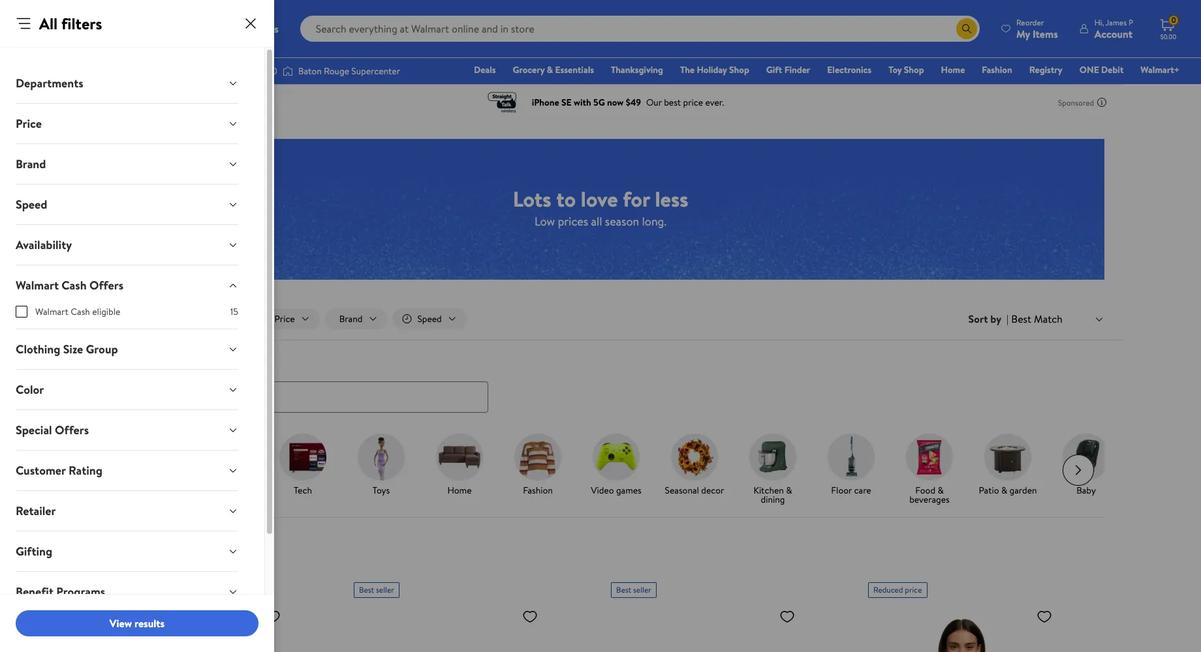 Task type: locate. For each thing, give the bounding box(es) containing it.
0 horizontal spatial filters
[[61, 12, 102, 35]]

the holiday shop link
[[674, 63, 755, 77]]

1 best from the left
[[359, 585, 374, 596]]

99 jane street women's v-neck cardigan sweater with long sleeves, midweight, sizes s-xxxl image
[[868, 604, 1058, 653]]

deals left preview
[[119, 493, 140, 506]]

deals right size
[[94, 355, 122, 372]]

1 horizontal spatial all filters
[[119, 313, 155, 326]]

fashion image
[[514, 434, 561, 481]]

1 horizontal spatial fashion link
[[976, 63, 1018, 77]]

patio & garden
[[979, 484, 1037, 497]]

walmart down walmart cash offers
[[35, 306, 68, 319]]

food & beverages link
[[896, 434, 964, 507]]

& right food
[[938, 484, 944, 497]]

next slide for chipmodulewithimages list image
[[1063, 455, 1094, 486]]

0 horizontal spatial all filters
[[39, 12, 102, 35]]

saluspa 77" x 26" hollywood 240 gal. inflatable hot tub with led lights, 104f max temperature image
[[354, 604, 543, 653]]

0 vertical spatial friday
[[146, 484, 170, 497]]

home
[[941, 63, 965, 76], [448, 484, 472, 497]]

0 horizontal spatial fashion link
[[504, 434, 572, 498]]

1 horizontal spatial best seller
[[616, 585, 651, 596]]

flash deals
[[203, 484, 247, 497]]

food
[[915, 484, 936, 497]]

clothing size group button
[[5, 330, 249, 370]]

price up brand
[[16, 116, 42, 132]]

1 seller from the left
[[376, 585, 394, 596]]

& for beverages
[[938, 484, 944, 497]]

0 vertical spatial home link
[[935, 63, 971, 77]]

walmart
[[16, 277, 59, 294], [35, 306, 68, 319]]

food & beverages image
[[906, 434, 953, 481]]

all filters up departments
[[39, 12, 102, 35]]

black friday deal
[[102, 585, 159, 596]]

sort by |
[[969, 312, 1009, 326]]

cash for offers
[[62, 277, 87, 294]]

shop right holiday
[[729, 63, 749, 76]]

all filters dialog
[[0, 0, 274, 653]]

legal information image
[[228, 568, 238, 578]]

black inside black friday deals preview
[[122, 484, 144, 497]]

walmart+ link
[[1135, 63, 1186, 77]]

brand button
[[5, 144, 249, 184]]

0 horizontal spatial black
[[102, 585, 120, 596]]

0 horizontal spatial price
[[16, 116, 42, 132]]

0 vertical spatial all filters
[[39, 12, 102, 35]]

Deals search field
[[78, 355, 1123, 413]]

cash inside dropdown button
[[62, 277, 87, 294]]

deals link
[[468, 63, 502, 77]]

price for price when purchased online
[[94, 566, 117, 580]]

seasonal decor image
[[671, 434, 718, 481]]

view
[[110, 617, 132, 631]]

floorcare image
[[828, 434, 875, 481]]

1 vertical spatial filters
[[131, 313, 155, 326]]

1 horizontal spatial all
[[119, 313, 129, 326]]

1 best seller from the left
[[359, 585, 394, 596]]

the holiday shop
[[680, 63, 749, 76]]

deals left 'grocery'
[[474, 63, 496, 76]]

home down "home" image
[[448, 484, 472, 497]]

lots to love for less. low prices all season long. image
[[97, 139, 1105, 280]]

offers
[[89, 277, 123, 294], [55, 422, 89, 439]]

grocery & essentials
[[513, 63, 594, 76]]

speed button
[[5, 185, 249, 225]]

reduced
[[874, 585, 903, 596]]

1 horizontal spatial black
[[122, 484, 144, 497]]

seller for vizio 50" class v-series 4k uhd led smart tv v505-j09 image
[[633, 585, 651, 596]]

finder
[[785, 63, 810, 76]]

0 vertical spatial all
[[39, 12, 58, 35]]

video
[[591, 484, 614, 497]]

toy shop
[[889, 63, 924, 76]]

fashion
[[982, 63, 1012, 76], [523, 484, 553, 497]]

1 vertical spatial fashion link
[[504, 434, 572, 498]]

departments button
[[5, 63, 249, 103]]

to
[[556, 184, 576, 213]]

friday for deal
[[122, 585, 143, 596]]

patio & garden image
[[985, 434, 1032, 481]]

None checkbox
[[16, 306, 27, 318]]

prices
[[558, 213, 588, 229]]

deals
[[474, 63, 496, 76], [94, 355, 122, 372], [225, 484, 247, 497], [119, 493, 140, 506]]

reduced price
[[874, 585, 922, 596]]

in-
[[199, 313, 210, 326]]

love
[[581, 184, 618, 213]]

all filters inside button
[[119, 313, 155, 326]]

cash up walmart cash eligible
[[62, 277, 87, 294]]

in-store
[[199, 313, 230, 326]]

electronics link
[[821, 63, 878, 77]]

all filters
[[39, 12, 102, 35], [119, 313, 155, 326]]

1 vertical spatial all
[[119, 313, 129, 326]]

rating
[[69, 463, 102, 479]]

1 vertical spatial cash
[[71, 306, 90, 319]]

filters inside button
[[131, 313, 155, 326]]

0 horizontal spatial all
[[39, 12, 58, 35]]

floor
[[831, 484, 852, 497]]

offers right special at bottom
[[55, 422, 89, 439]]

1 horizontal spatial best
[[616, 585, 631, 596]]

0 vertical spatial fashion
[[982, 63, 1012, 76]]

1 vertical spatial price
[[94, 566, 117, 580]]

Walmart Site-Wide search field
[[300, 16, 980, 42]]

15
[[230, 306, 238, 319]]

benefit programs button
[[5, 573, 249, 612]]

& right dining
[[786, 484, 792, 497]]

fashion link
[[976, 63, 1018, 77], [504, 434, 572, 498]]

friday
[[146, 484, 170, 497], [122, 585, 143, 596]]

& right the patio
[[1001, 484, 1008, 497]]

walmart inside dropdown button
[[16, 277, 59, 294]]

& inside kitchen & dining
[[786, 484, 792, 497]]

all filters up clothing size group dropdown button
[[119, 313, 155, 326]]

fashion left registry on the right top of the page
[[982, 63, 1012, 76]]

offers up eligible
[[89, 277, 123, 294]]

games
[[616, 484, 642, 497]]

2 shop from the left
[[904, 63, 924, 76]]

all filters button
[[94, 309, 169, 330]]

&
[[547, 63, 553, 76], [786, 484, 792, 497], [938, 484, 944, 497], [1001, 484, 1008, 497]]

grocery & essentials link
[[507, 63, 600, 77]]

& inside food & beverages
[[938, 484, 944, 497]]

group
[[86, 341, 118, 358]]

friday down black friday deals image
[[146, 484, 170, 497]]

0 vertical spatial filters
[[61, 12, 102, 35]]

toys
[[373, 484, 390, 497]]

add to favorites list, playstation 5 disc console - marvel's spider-man 2 bundle image
[[265, 609, 281, 625]]

video games link
[[582, 434, 650, 498]]

& inside grocery & essentials link
[[547, 63, 553, 76]]

friday down when
[[122, 585, 143, 596]]

fashion down fashion image
[[523, 484, 553, 497]]

kitchen
[[754, 484, 784, 497]]

one
[[1080, 63, 1099, 76]]

1 horizontal spatial friday
[[146, 484, 170, 497]]

seller for saluspa 77" x 26" hollywood 240 gal. inflatable hot tub with led lights, 104f max temperature image
[[376, 585, 394, 596]]

|
[[1007, 312, 1009, 326]]

playstation 5 disc console - marvel's spider-man 2 bundle image
[[97, 604, 286, 653]]

0 horizontal spatial friday
[[122, 585, 143, 596]]

shop right toy
[[904, 63, 924, 76]]

1 vertical spatial all filters
[[119, 313, 155, 326]]

all up clothing size group dropdown button
[[119, 313, 129, 326]]

by
[[991, 312, 1002, 326]]

home right toy shop link on the top
[[941, 63, 965, 76]]

0 vertical spatial walmart
[[16, 277, 59, 294]]

walmart+
[[1141, 63, 1180, 76]]

& inside patio & garden link
[[1001, 484, 1008, 497]]

season
[[605, 213, 639, 229]]

price inside dropdown button
[[16, 116, 42, 132]]

& for garden
[[1001, 484, 1008, 497]]

0 horizontal spatial best seller
[[359, 585, 394, 596]]

1 vertical spatial walmart
[[35, 306, 68, 319]]

black friday deals preview link
[[112, 434, 180, 507]]

friday for deals
[[146, 484, 170, 497]]

0 horizontal spatial best
[[359, 585, 374, 596]]

0 horizontal spatial home
[[448, 484, 472, 497]]

purchased
[[146, 566, 193, 580]]

Search search field
[[300, 16, 980, 42]]

tech image
[[279, 434, 326, 481]]

friday inside black friday deals preview
[[146, 484, 170, 497]]

0 horizontal spatial seller
[[376, 585, 394, 596]]

price left when
[[94, 566, 117, 580]]

& right 'grocery'
[[547, 63, 553, 76]]

2 seller from the left
[[633, 585, 651, 596]]

seller
[[376, 585, 394, 596], [633, 585, 651, 596]]

all up departments
[[39, 12, 58, 35]]

baby image
[[1063, 434, 1110, 481]]

kitchen and dining image
[[749, 434, 797, 481]]

0 vertical spatial home
[[941, 63, 965, 76]]

1 horizontal spatial filters
[[131, 313, 155, 326]]

gifting button
[[5, 532, 249, 572]]

customer rating button
[[5, 451, 249, 491]]

0 vertical spatial price
[[16, 116, 42, 132]]

shop
[[729, 63, 749, 76], [904, 63, 924, 76]]

2 best seller from the left
[[616, 585, 651, 596]]

best for saluspa 77" x 26" hollywood 240 gal. inflatable hot tub with led lights, 104f max temperature image
[[359, 585, 374, 596]]

best seller
[[359, 585, 394, 596], [616, 585, 651, 596]]

1 horizontal spatial seller
[[633, 585, 651, 596]]

2 best from the left
[[616, 585, 631, 596]]

view results
[[110, 617, 165, 631]]

1 horizontal spatial price
[[94, 566, 117, 580]]

holiday
[[697, 63, 727, 76]]

deal
[[145, 585, 159, 596]]

special offers button
[[5, 411, 249, 450]]

0 vertical spatial black
[[122, 484, 144, 497]]

filters
[[61, 12, 102, 35], [131, 313, 155, 326]]

1 horizontal spatial home link
[[935, 63, 971, 77]]

benefit programs
[[16, 584, 105, 601]]

gift
[[766, 63, 782, 76]]

0 horizontal spatial fashion
[[523, 484, 553, 497]]

walmart down availability
[[16, 277, 59, 294]]

electronics
[[827, 63, 872, 76]]

toy
[[889, 63, 902, 76]]

1 horizontal spatial shop
[[904, 63, 924, 76]]

cash left eligible
[[71, 306, 90, 319]]

all inside dialog
[[39, 12, 58, 35]]

0 horizontal spatial shop
[[729, 63, 749, 76]]

1 vertical spatial black
[[102, 585, 120, 596]]

1 vertical spatial home link
[[426, 434, 494, 498]]

brand
[[16, 156, 46, 172]]

walmart for walmart cash offers
[[16, 277, 59, 294]]

baby
[[1077, 484, 1096, 497]]

0 vertical spatial cash
[[62, 277, 87, 294]]

walmart for walmart cash eligible
[[35, 306, 68, 319]]

1 vertical spatial friday
[[122, 585, 143, 596]]

1 horizontal spatial fashion
[[982, 63, 1012, 76]]

cash for eligible
[[71, 306, 90, 319]]

0 vertical spatial fashion link
[[976, 63, 1018, 77]]



Task type: describe. For each thing, give the bounding box(es) containing it.
all filters inside dialog
[[39, 12, 102, 35]]

availability
[[16, 237, 72, 253]]

add to favorites list, saluspa 77" x 26" hollywood 240 gal. inflatable hot tub with led lights, 104f max temperature image
[[522, 609, 538, 625]]

1 vertical spatial offers
[[55, 422, 89, 439]]

deals inside black friday deals preview
[[119, 493, 140, 506]]

beverages
[[910, 493, 950, 506]]

walmart cash offers button
[[5, 266, 249, 306]]

& for essentials
[[547, 63, 553, 76]]

debit
[[1101, 63, 1124, 76]]

0
[[1171, 14, 1176, 26]]

benefit
[[16, 584, 54, 601]]

special offers
[[16, 422, 89, 439]]

price button
[[5, 104, 249, 144]]

when
[[120, 566, 144, 580]]

low
[[535, 213, 555, 229]]

thanksgiving link
[[605, 63, 669, 77]]

walmart cash offers
[[16, 277, 123, 294]]

the
[[680, 63, 695, 76]]

color
[[16, 382, 44, 398]]

programs
[[56, 584, 105, 601]]

Search in deals search field
[[94, 382, 488, 413]]

flash deals link
[[191, 434, 259, 498]]

price for price
[[16, 116, 42, 132]]

garden
[[1010, 484, 1037, 497]]

floor care
[[831, 484, 871, 497]]

walmart image
[[21, 18, 106, 39]]

1 vertical spatial home
[[448, 484, 472, 497]]

price
[[905, 585, 922, 596]]

toy shop link
[[883, 63, 930, 77]]

results
[[134, 617, 165, 631]]

gift finder
[[766, 63, 810, 76]]

0 $0.00
[[1161, 14, 1177, 41]]

tech link
[[269, 434, 337, 498]]

close panel image
[[243, 16, 259, 31]]

toys image
[[358, 434, 405, 481]]

for
[[623, 184, 650, 213]]

deals right flash in the bottom of the page
[[225, 484, 247, 497]]

retailer
[[16, 503, 56, 520]]

clothing size group
[[16, 341, 118, 358]]

special
[[16, 422, 52, 439]]

availability button
[[5, 225, 249, 265]]

& for dining
[[786, 484, 792, 497]]

store
[[210, 313, 230, 326]]

toys link
[[347, 434, 415, 498]]

seasonal decor link
[[661, 434, 729, 498]]

add to favorites list, vizio 50" class v-series 4k uhd led smart tv v505-j09 image
[[780, 609, 795, 625]]

filters inside dialog
[[61, 12, 102, 35]]

retailer button
[[5, 492, 249, 531]]

1 vertical spatial fashion
[[523, 484, 553, 497]]

seasonal decor
[[665, 484, 724, 497]]

price when purchased online
[[94, 566, 223, 580]]

black friday deals image
[[123, 434, 170, 481]]

sponsored
[[1058, 97, 1094, 108]]

clothing
[[16, 341, 60, 358]]

best seller for vizio 50" class v-series 4k uhd led smart tv v505-j09 image
[[616, 585, 651, 596]]

one debit
[[1080, 63, 1124, 76]]

long.
[[642, 213, 667, 229]]

best seller for saluspa 77" x 26" hollywood 240 gal. inflatable hot tub with led lights, 104f max temperature image
[[359, 585, 394, 596]]

care
[[854, 484, 871, 497]]

walmart cash eligible
[[35, 306, 120, 319]]

video games
[[591, 484, 642, 497]]

registry link
[[1024, 63, 1069, 77]]

kitchen & dining
[[754, 484, 792, 506]]

add to favorites list, 99 jane street women's v-neck cardigan sweater with long sleeves, midweight, sizes s-xxxl image
[[1037, 609, 1052, 625]]

dining
[[761, 493, 785, 506]]

all
[[591, 213, 602, 229]]

all inside button
[[119, 313, 129, 326]]

view results button
[[16, 611, 259, 637]]

flash
[[203, 484, 223, 497]]

online
[[195, 566, 223, 580]]

eligible
[[92, 306, 120, 319]]

color button
[[5, 370, 249, 410]]

grocery
[[513, 63, 545, 76]]

1 shop from the left
[[729, 63, 749, 76]]

0 vertical spatial offers
[[89, 277, 123, 294]]

patio & garden link
[[974, 434, 1042, 498]]

lots to love for less low prices all season long.
[[513, 184, 688, 229]]

seasonal
[[665, 484, 699, 497]]

one debit link
[[1074, 63, 1130, 77]]

deals inside search field
[[94, 355, 122, 372]]

black for black friday deals preview
[[122, 484, 144, 497]]

flash deals image
[[201, 434, 248, 481]]

tech
[[294, 484, 312, 497]]

registry
[[1029, 63, 1063, 76]]

sort and filter section element
[[78, 298, 1123, 340]]

patio
[[979, 484, 999, 497]]

lots
[[513, 184, 551, 213]]

kitchen & dining link
[[739, 434, 807, 507]]

best for vizio 50" class v-series 4k uhd led smart tv v505-j09 image
[[616, 585, 631, 596]]

none checkbox inside all filters dialog
[[16, 306, 27, 318]]

sort
[[969, 312, 988, 326]]

black for black friday deal
[[102, 585, 120, 596]]

departments
[[16, 75, 83, 91]]

vizio 50" class v-series 4k uhd led smart tv v505-j09 image
[[611, 604, 800, 653]]

gift finder link
[[761, 63, 816, 77]]

video games image
[[593, 434, 640, 481]]

floor care link
[[817, 434, 885, 498]]

home image
[[436, 434, 483, 481]]

0 horizontal spatial home link
[[426, 434, 494, 498]]

1 horizontal spatial home
[[941, 63, 965, 76]]

customer rating
[[16, 463, 102, 479]]

preview
[[143, 493, 174, 506]]



Task type: vqa. For each thing, say whether or not it's contained in the screenshot.
92211
no



